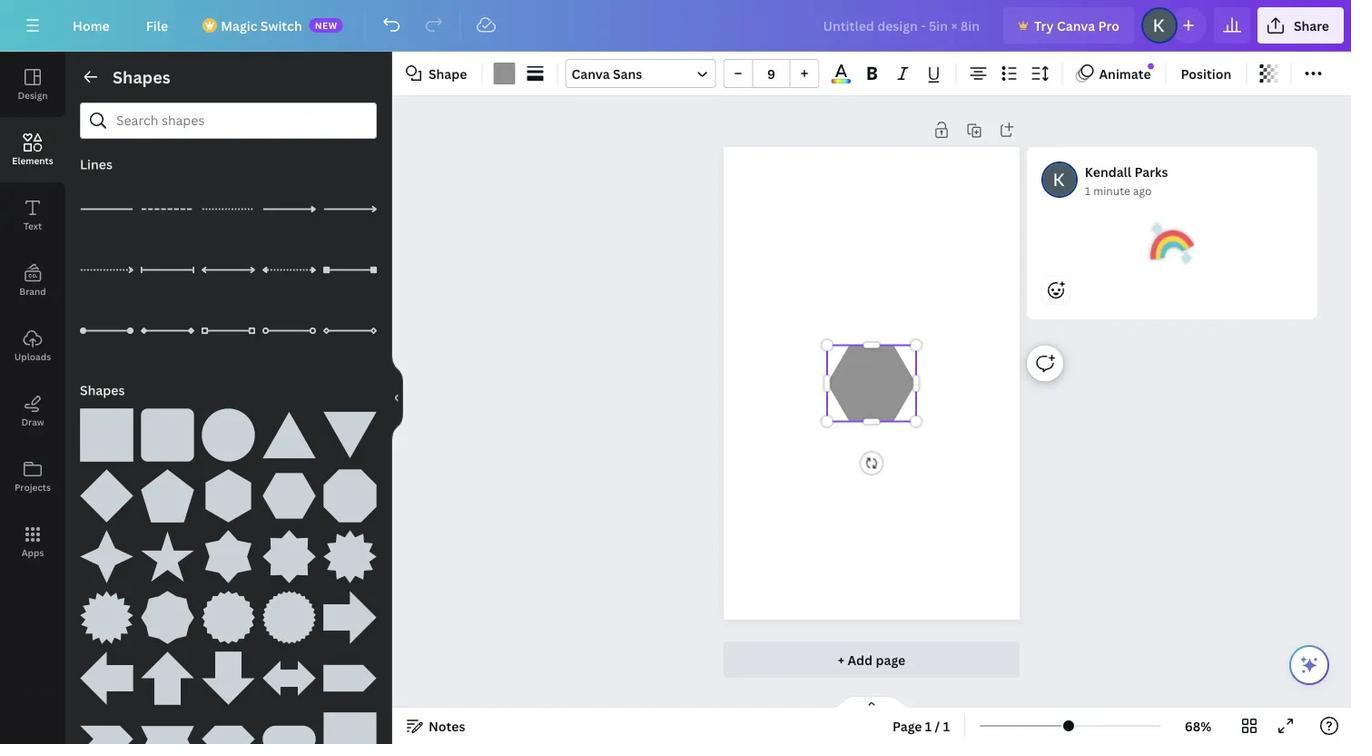 Task type: locate. For each thing, give the bounding box(es) containing it.
group left hexagon vertical image
[[141, 459, 194, 523]]

draw button
[[0, 379, 65, 444]]

group right square "image"
[[141, 398, 194, 462]]

group right arrow block 2 right image
[[141, 702, 194, 745]]

0 horizontal spatial 1
[[925, 718, 932, 735]]

arrow block 2 right image
[[80, 713, 133, 745]]

1
[[1085, 183, 1091, 198], [925, 718, 932, 735], [943, 718, 950, 735]]

group right 8-pointed star image
[[323, 519, 377, 584]]

canva left sans
[[572, 65, 610, 82]]

expressing gratitude image
[[1150, 222, 1194, 265]]

octagon image
[[323, 470, 377, 523]]

group right the star burst 4 image
[[323, 580, 377, 645]]

parks
[[1135, 163, 1168, 180]]

sans
[[613, 65, 642, 82]]

projects button
[[0, 444, 65, 509]]

shapes up square "image"
[[80, 382, 125, 399]]

+
[[838, 652, 845, 669]]

group up arrow block concave image
[[141, 641, 194, 706]]

group up square speech bubble image
[[323, 641, 377, 706]]

canva right try
[[1057, 17, 1095, 34]]

Search shapes search field
[[116, 104, 341, 138]]

file button
[[131, 7, 183, 44]]

canva sans button
[[565, 59, 716, 88]]

– – number field
[[759, 65, 784, 82]]

position button
[[1174, 59, 1239, 88]]

switch
[[260, 17, 302, 34]]

group left 8-pointed star inflated image
[[80, 580, 133, 645]]

#919191 image
[[494, 63, 515, 84]]

0 vertical spatial canva
[[1057, 17, 1095, 34]]

group left 8-pointed star image
[[202, 519, 255, 584]]

canva assistant image
[[1299, 655, 1320, 677]]

brand
[[19, 285, 46, 297]]

page 1 / 1
[[893, 718, 950, 735]]

1 left minute
[[1085, 183, 1091, 198]]

shapes down file dropdown button
[[113, 66, 170, 88]]

group right hexagon horizontal image
[[323, 459, 377, 523]]

text
[[24, 220, 42, 232]]

ago
[[1133, 183, 1152, 198]]

4-pointed star image
[[80, 530, 133, 584]]

1 horizontal spatial canva
[[1057, 17, 1095, 34]]

share
[[1294, 17, 1330, 34]]

group up arrow block convex image
[[202, 641, 255, 706]]

try canva pro
[[1034, 17, 1120, 34]]

apps
[[21, 547, 44, 559]]

square speech bubble image
[[323, 713, 377, 745]]

page
[[876, 652, 906, 669]]

group
[[723, 59, 820, 88], [80, 398, 133, 462], [141, 398, 194, 462], [202, 398, 255, 462], [262, 398, 316, 462], [323, 398, 377, 462], [80, 459, 133, 523], [141, 459, 194, 523], [202, 459, 255, 523], [262, 459, 316, 523], [323, 459, 377, 523], [80, 519, 133, 584], [141, 519, 194, 584], [202, 519, 255, 584], [262, 519, 316, 584], [323, 519, 377, 584], [80, 580, 133, 645], [141, 580, 194, 645], [202, 580, 255, 645], [262, 580, 316, 645], [323, 580, 377, 645], [80, 641, 133, 706], [141, 641, 194, 706], [202, 641, 255, 706], [262, 641, 316, 706], [323, 641, 377, 706], [80, 702, 133, 745], [141, 702, 194, 745], [202, 702, 255, 745], [262, 702, 316, 745], [323, 702, 377, 745]]

rounded square image
[[141, 409, 194, 462]]

group left arrow block concave image
[[80, 702, 133, 745]]

star burst 4 image
[[262, 591, 316, 645]]

shapes
[[113, 66, 170, 88], [80, 382, 125, 399]]

uploads
[[14, 351, 51, 363]]

1 left /
[[925, 718, 932, 735]]

text button
[[0, 183, 65, 248]]

design
[[18, 89, 48, 101]]

magic switch
[[221, 17, 302, 34]]

try canva pro button
[[1004, 7, 1134, 44]]

0 vertical spatial shapes
[[113, 66, 170, 88]]

1 inside kendall parks 1 minute ago
[[1085, 183, 1091, 198]]

try
[[1034, 17, 1054, 34]]

square image
[[80, 409, 133, 462]]

/
[[935, 718, 940, 735]]

canva
[[1057, 17, 1095, 34], [572, 65, 610, 82]]

group left "hide" image
[[323, 398, 377, 462]]

arrow horizontal image
[[262, 652, 316, 706]]

diamond image
[[80, 470, 133, 523]]

5-pointed star image
[[141, 530, 194, 584]]

home
[[73, 17, 110, 34]]

kendall parks 1 minute ago
[[1085, 163, 1168, 198]]

new
[[315, 19, 338, 31]]

side panel tab list
[[0, 52, 65, 575]]

68% button
[[1169, 712, 1228, 741]]

2 horizontal spatial 1
[[1085, 183, 1091, 198]]

+ add page button
[[724, 642, 1020, 678]]

add this line to the canvas image
[[80, 183, 133, 236], [141, 183, 194, 236], [202, 183, 255, 236], [262, 183, 316, 236], [323, 183, 377, 236], [80, 243, 133, 297], [141, 243, 194, 297], [202, 243, 255, 297], [262, 243, 316, 297], [323, 243, 377, 297], [80, 304, 133, 358], [141, 304, 194, 358], [202, 304, 255, 358], [262, 304, 316, 358], [323, 304, 377, 358]]

0 horizontal spatial canva
[[572, 65, 610, 82]]

brand button
[[0, 248, 65, 313]]

canva inside canva sans dropdown button
[[572, 65, 610, 82]]

group right pill image
[[323, 702, 377, 745]]

hide image
[[391, 355, 403, 442]]

arrow block right image
[[323, 652, 377, 706]]

triangle up image
[[262, 409, 316, 462]]

1 vertical spatial canva
[[572, 65, 610, 82]]

6-pointed star image
[[202, 530, 255, 584]]

1 right /
[[943, 718, 950, 735]]

group right 4-pointed star image
[[141, 519, 194, 584]]

arrow right image
[[323, 591, 377, 645]]



Task type: describe. For each thing, give the bounding box(es) containing it.
1 vertical spatial shapes
[[80, 382, 125, 399]]

share button
[[1258, 7, 1344, 44]]

star burst 3 image
[[202, 591, 255, 645]]

draw
[[21, 416, 44, 428]]

#919191 image
[[494, 63, 515, 84]]

pentagon image
[[141, 470, 194, 523]]

page
[[893, 718, 922, 735]]

triangle down image
[[323, 409, 377, 462]]

group left the arrow right image
[[262, 580, 316, 645]]

arrow block convex image
[[202, 713, 255, 745]]

star burst 2 image
[[80, 591, 133, 645]]

minute
[[1094, 183, 1131, 198]]

elements button
[[0, 117, 65, 183]]

group up arrow block 2 right image
[[80, 641, 133, 706]]

main menu bar
[[0, 0, 1351, 52]]

group left pentagon image on the bottom left of the page
[[80, 459, 133, 523]]

8-pointed star inflated image
[[141, 591, 194, 645]]

new image
[[1148, 63, 1154, 69]]

uploads button
[[0, 313, 65, 379]]

group left the star burst 1 image on the left bottom
[[262, 519, 316, 584]]

home link
[[58, 7, 124, 44]]

apps button
[[0, 509, 65, 575]]

hexagon horizontal image
[[262, 470, 316, 523]]

kendall
[[1085, 163, 1132, 180]]

group right arrow block convex image
[[262, 702, 316, 745]]

68%
[[1185, 718, 1212, 735]]

shape button
[[400, 59, 474, 88]]

group right rounded square image
[[202, 398, 255, 462]]

+ add page
[[838, 652, 906, 669]]

group left the star burst 4 image
[[202, 580, 255, 645]]

file
[[146, 17, 168, 34]]

pill image
[[262, 713, 316, 745]]

color range image
[[832, 79, 851, 84]]

arrow block concave image
[[141, 713, 194, 745]]

group left 5-pointed star image
[[80, 519, 133, 584]]

pro
[[1098, 17, 1120, 34]]

projects
[[15, 481, 51, 494]]

white circle shape image
[[202, 409, 255, 462]]

group up pill image
[[262, 641, 316, 706]]

add
[[848, 652, 873, 669]]

1 horizontal spatial 1
[[943, 718, 950, 735]]

animate button
[[1070, 59, 1158, 88]]

magic
[[221, 17, 257, 34]]

group right pentagon image on the bottom left of the page
[[202, 459, 255, 523]]

arrow down image
[[202, 652, 255, 706]]

Design title text field
[[809, 7, 996, 44]]

star burst 1 image
[[323, 530, 377, 584]]

arrow up image
[[141, 652, 194, 706]]

shape
[[429, 65, 467, 82]]

design button
[[0, 52, 65, 117]]

show pages image
[[828, 696, 915, 710]]

position
[[1181, 65, 1232, 82]]

lines
[[80, 156, 113, 173]]

group right white circle shape image
[[262, 398, 316, 462]]

group right star burst 2 image in the bottom left of the page
[[141, 580, 194, 645]]

animate
[[1099, 65, 1151, 82]]

elements
[[12, 154, 53, 167]]

canva inside try canva pro "button"
[[1057, 17, 1095, 34]]

arrow left image
[[80, 652, 133, 706]]

notes button
[[400, 712, 473, 741]]

group left color range image
[[723, 59, 820, 88]]

kendall parks list
[[1027, 147, 1325, 378]]

notes
[[429, 718, 465, 735]]

canva sans
[[572, 65, 642, 82]]

hexagon vertical image
[[202, 470, 255, 523]]

8-pointed star image
[[262, 530, 316, 584]]

group left rounded square image
[[80, 398, 133, 462]]

group left pill image
[[202, 702, 255, 745]]

group right hexagon vertical image
[[262, 459, 316, 523]]



Task type: vqa. For each thing, say whether or not it's contained in the screenshot.
Switch
yes



